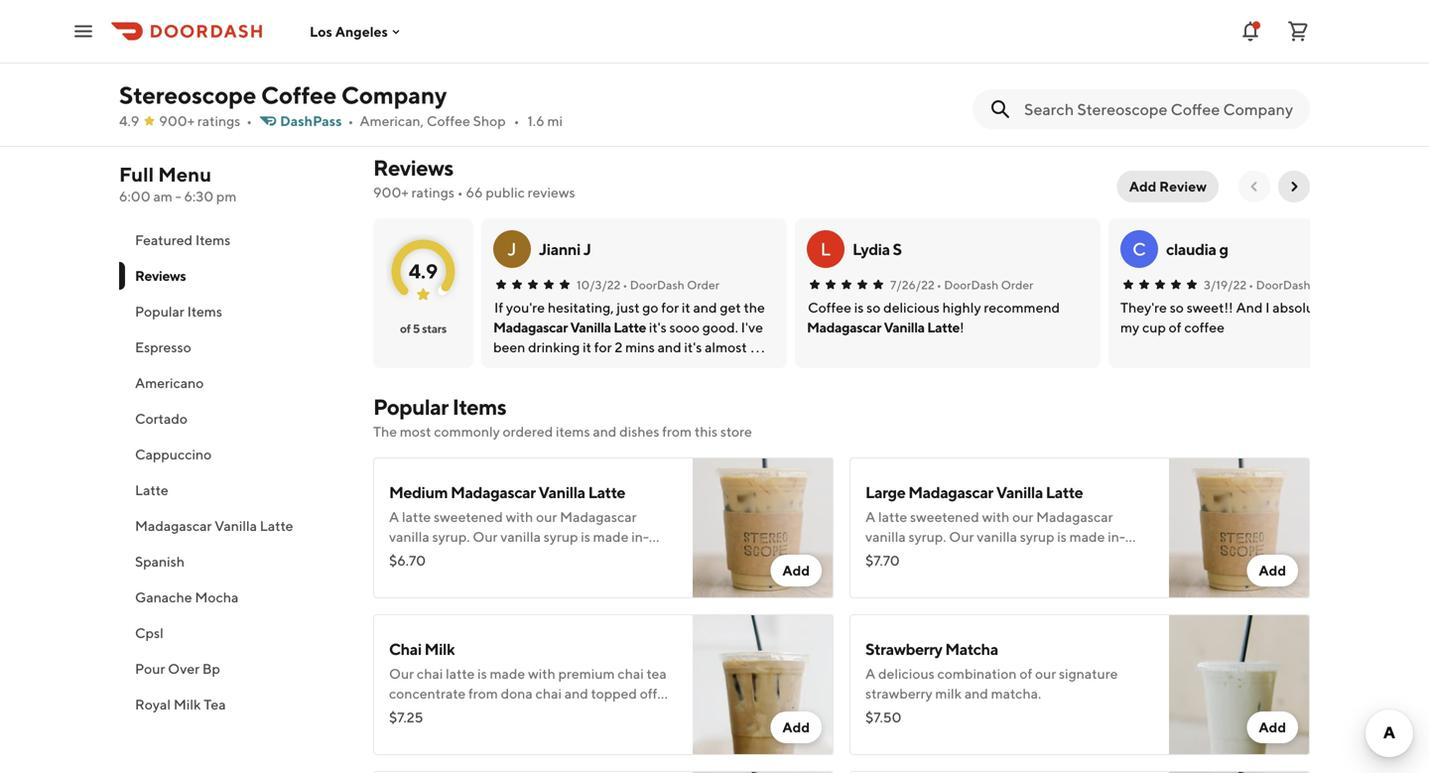 Task type: locate. For each thing, give the bounding box(es) containing it.
0 horizontal spatial from
[[468, 685, 498, 702]]

1 horizontal spatial coffee
[[427, 113, 470, 129]]

1 vertical spatial $7.25
[[389, 709, 423, 725]]

tea
[[204, 696, 226, 713]]

0 horizontal spatial doordash
[[630, 278, 685, 292]]

and right items
[[593, 423, 617, 440]]

0 vertical spatial items
[[195, 232, 230, 248]]

with
[[528, 665, 556, 682], [389, 705, 417, 721]]

strawberry matcha a delicious combination of our signature strawberry milk and matcha. $7.50
[[865, 640, 1118, 725]]

strawberry inside button
[[848, 55, 924, 74]]

0 horizontal spatial coffee
[[261, 81, 337, 109]]

1 horizontal spatial reviews
[[373, 155, 453, 181]]

0 vertical spatial of
[[400, 322, 411, 335]]

madagascar
[[439, 55, 524, 74], [577, 55, 662, 74], [493, 319, 568, 335], [807, 319, 881, 335], [451, 483, 536, 502], [908, 483, 993, 502], [135, 518, 212, 534], [575, 705, 652, 721]]

0 horizontal spatial popular
[[135, 303, 184, 320]]

large madagascar vanilla latte image
[[1169, 457, 1310, 598]]

popular up espresso
[[135, 303, 184, 320]]

madagascar vanilla latte button down cappuccino button
[[119, 508, 349, 544]]

$7.25 inside large latte $7.25
[[1004, 81, 1038, 97]]

pour over bp button
[[119, 651, 349, 687]]

0 horizontal spatial $7.70
[[534, 103, 568, 119]]

milk inside 'button'
[[174, 696, 201, 713]]

3 • doordash order from the left
[[1249, 278, 1345, 292]]

4.9 up of 5 stars
[[409, 260, 438, 283]]

from left the this at the bottom
[[662, 423, 692, 440]]

matcha inside strawberry matcha a delicious combination of our signature strawberry milk and matcha. $7.50
[[945, 640, 998, 658]]

los
[[310, 23, 332, 39]]

madagascar vanilla latte down latte button
[[135, 518, 293, 534]]

1 vertical spatial 4.9
[[409, 260, 438, 283]]

latte inside latte button
[[135, 482, 168, 498]]

1 horizontal spatial order
[[1001, 278, 1033, 292]]

0 horizontal spatial our
[[475, 705, 496, 721]]

900+ down 'reviews' link
[[373, 184, 409, 200]]

popular inside the "popular items the most commonly ordered items and dishes from this store"
[[373, 394, 448, 420]]

0 vertical spatial milk
[[935, 685, 962, 702]]

matcha inside button
[[927, 55, 980, 74]]

1 vertical spatial 900+
[[373, 184, 409, 200]]

1 horizontal spatial $7.70
[[865, 552, 900, 569]]

pm
[[216, 188, 237, 204]]

madagascar vanilla latte button for j
[[493, 318, 646, 337]]

1 vertical spatial milk
[[419, 705, 446, 721]]

matcha inside medium matcha milk $6.50
[[1223, 55, 1276, 74]]

0 horizontal spatial • doordash order
[[623, 278, 719, 292]]

0 vertical spatial 4.9
[[119, 113, 139, 129]]

angeles
[[335, 23, 388, 39]]

900+ ratings •
[[159, 113, 252, 129]]

1 horizontal spatial milk
[[935, 685, 962, 702]]

chai up the housemade
[[535, 685, 562, 702]]

1 horizontal spatial madagascar vanilla latte
[[493, 319, 646, 335]]

items for popular items
[[187, 303, 222, 320]]

milk inside button
[[726, 55, 756, 74]]

doordash right '10/3/22'
[[630, 278, 685, 292]]

items for featured items
[[195, 232, 230, 248]]

espresso
[[135, 339, 191, 355]]

2 horizontal spatial large
[[1004, 55, 1044, 74]]

chai up topped
[[618, 665, 644, 682]]

items for popular items the most commonly ordered items and dishes from this store
[[452, 394, 506, 420]]

1 vertical spatial of
[[1020, 665, 1032, 682]]

0 vertical spatial chai
[[691, 55, 723, 74]]

large inside large latte $7.25
[[1004, 55, 1044, 74]]

medium
[[377, 55, 436, 74], [1161, 55, 1220, 74], [389, 483, 448, 502]]

items
[[195, 232, 230, 248], [187, 303, 222, 320], [452, 394, 506, 420]]

company
[[341, 81, 447, 109]]

madagascar inside 'medium madagascar vanilla latte $6.70'
[[439, 55, 524, 74]]

matcha.
[[991, 685, 1041, 702]]

1 vertical spatial from
[[468, 685, 498, 702]]

1 doordash from the left
[[630, 278, 685, 292]]

our up matcha.
[[1035, 665, 1056, 682]]

reviews inside reviews 900+ ratings • 66 public reviews
[[373, 155, 453, 181]]

madagascar inside chai milk our chai latte is made with premium chai tea concentrate from dona chai and topped off with milk and our housemade madagascar vanilla syrup.
[[575, 705, 652, 721]]

add for large madagascar vanilla latte
[[1259, 562, 1286, 579]]

ratings
[[197, 113, 240, 129], [411, 184, 454, 200]]

chai milk button
[[687, 0, 844, 111]]

popular items
[[135, 303, 222, 320]]

milk inside chai milk our chai latte is made with premium chai tea concentrate from dona chai and topped off with milk and our housemade madagascar vanilla syrup.
[[419, 705, 446, 721]]

0 horizontal spatial $7.25
[[389, 709, 423, 725]]

chai up concentrate at the bottom left
[[417, 665, 443, 682]]

madagascar vanilla latte down 7/26/22
[[807, 319, 960, 335]]

jianni
[[539, 240, 580, 259]]

0 vertical spatial popular
[[135, 303, 184, 320]]

• left 66
[[457, 184, 463, 200]]

$7.70
[[534, 103, 568, 119], [865, 552, 900, 569]]

reviews down american, on the left top of page
[[373, 155, 453, 181]]

dashpass
[[280, 113, 342, 129]]

doordash
[[630, 278, 685, 292], [944, 278, 999, 292], [1256, 278, 1311, 292]]

1 vertical spatial chai
[[389, 640, 422, 658]]

madagascar vanilla latte button down '10/3/22'
[[493, 318, 646, 337]]

of up matcha.
[[1020, 665, 1032, 682]]

milk down concentrate at the bottom left
[[419, 705, 446, 721]]

ratings down stereoscope
[[197, 113, 240, 129]]

2 horizontal spatial doordash
[[1256, 278, 1311, 292]]

• left 1.6 at the left top of page
[[514, 113, 520, 129]]

1 horizontal spatial with
[[528, 665, 556, 682]]

royal milk tea button
[[119, 687, 349, 722]]

popular inside button
[[135, 303, 184, 320]]

matcha left large latte $7.25
[[927, 55, 980, 74]]

strawberry inside strawberry matcha a delicious combination of our signature strawberry milk and matcha. $7.50
[[865, 640, 942, 658]]

0 horizontal spatial madagascar vanilla latte button
[[119, 508, 349, 544]]

reviews 900+ ratings • 66 public reviews
[[373, 155, 575, 200]]

1 horizontal spatial of
[[1020, 665, 1032, 682]]

from down is
[[468, 685, 498, 702]]

1 horizontal spatial chai
[[691, 55, 723, 74]]

add
[[1259, 9, 1286, 26], [1129, 178, 1156, 195], [782, 562, 810, 579], [1259, 562, 1286, 579], [782, 719, 810, 735], [1259, 719, 1286, 735]]

0 horizontal spatial 900+
[[159, 113, 195, 129]]

dashpass •
[[280, 113, 354, 129]]

medium inside 'medium madagascar vanilla latte $6.70'
[[377, 55, 436, 74]]

doordash for c
[[1256, 278, 1311, 292]]

medium up "company"
[[377, 55, 436, 74]]

2 horizontal spatial order
[[1313, 278, 1345, 292]]

chai milk image
[[693, 614, 834, 755]]

latte
[[446, 665, 475, 682]]

1 horizontal spatial our
[[1035, 665, 1056, 682]]

order for c
[[1313, 278, 1345, 292]]

coffee for american,
[[427, 113, 470, 129]]

0 vertical spatial reviews
[[373, 155, 453, 181]]

1 horizontal spatial popular
[[373, 394, 448, 420]]

american, coffee shop • 1.6 mi
[[360, 113, 563, 129]]

2 order from the left
[[1001, 278, 1033, 292]]

4.9 up full
[[119, 113, 139, 129]]

1 order from the left
[[687, 278, 719, 292]]

1 horizontal spatial large
[[865, 483, 905, 502]]

made
[[490, 665, 525, 682]]

and down combination
[[964, 685, 988, 702]]

cpsl
[[135, 625, 164, 641]]

1 vertical spatial ratings
[[411, 184, 454, 200]]

items up espresso button
[[187, 303, 222, 320]]

reviews for reviews
[[135, 267, 186, 284]]

doordash right 3/19/22
[[1256, 278, 1311, 292]]

full menu 6:00 am - 6:30 pm
[[119, 163, 237, 204]]

cpsl button
[[119, 615, 349, 651]]

add for chai milk
[[782, 719, 810, 735]]

0 vertical spatial coffee
[[261, 81, 337, 109]]

milk for chai milk our chai latte is made with premium chai tea concentrate from dona chai and topped off with milk and our housemade madagascar vanilla syrup.
[[424, 640, 455, 658]]

americano
[[135, 375, 204, 391]]

0 horizontal spatial madagascar vanilla latte
[[135, 518, 293, 534]]

1 vertical spatial our
[[475, 705, 496, 721]]

1 horizontal spatial ratings
[[411, 184, 454, 200]]

0 vertical spatial from
[[662, 423, 692, 440]]

reviews down featured
[[135, 267, 186, 284]]

our inside strawberry matcha a delicious combination of our signature strawberry milk and matcha. $7.50
[[1035, 665, 1056, 682]]

matcha
[[927, 55, 980, 74], [1223, 55, 1276, 74], [945, 640, 998, 658]]

0 horizontal spatial reviews
[[135, 267, 186, 284]]

with up dona
[[528, 665, 556, 682]]

• right 3/19/22
[[1249, 278, 1254, 292]]

0 horizontal spatial large
[[534, 55, 574, 74]]

madagascar vanilla latte for j
[[493, 319, 646, 335]]

1 horizontal spatial 900+
[[373, 184, 409, 200]]

large
[[534, 55, 574, 74], [1004, 55, 1044, 74], [865, 483, 905, 502]]

5
[[413, 322, 420, 335]]

• doordash order
[[623, 278, 719, 292], [937, 278, 1033, 292], [1249, 278, 1345, 292]]

0 vertical spatial strawberry
[[848, 55, 924, 74]]

medium up $6.50
[[1161, 55, 1220, 74]]

0 vertical spatial with
[[528, 665, 556, 682]]

2 doordash from the left
[[944, 278, 999, 292]]

c
[[1132, 238, 1146, 260]]

1 vertical spatial strawberry
[[865, 640, 942, 658]]

• doordash order right 7/26/22
[[937, 278, 1033, 292]]

matcha down notification bell image
[[1223, 55, 1276, 74]]

• doordash order right '10/3/22'
[[623, 278, 719, 292]]

900+
[[159, 113, 195, 129], [373, 184, 409, 200]]

large latte image
[[693, 771, 834, 773]]

add for strawberry matcha
[[1259, 719, 1286, 735]]

1 horizontal spatial j
[[583, 240, 591, 259]]

latte inside 'medium madagascar vanilla latte $6.70'
[[427, 77, 464, 96]]

and down premium
[[564, 685, 588, 702]]

1 vertical spatial reviews
[[135, 267, 186, 284]]

madagascar vanilla latte down '10/3/22'
[[493, 319, 646, 335]]

0 horizontal spatial ratings
[[197, 113, 240, 129]]

claudia
[[1166, 240, 1216, 259]]

reviews link
[[373, 155, 453, 181]]

2 vertical spatial items
[[452, 394, 506, 420]]

1 • doordash order from the left
[[623, 278, 719, 292]]

1 vertical spatial popular
[[373, 394, 448, 420]]

from
[[662, 423, 692, 440], [468, 685, 498, 702]]

ganache mocha button
[[119, 580, 349, 615]]

featured items button
[[119, 222, 349, 258]]

chai for chai milk our chai latte is made with premium chai tea concentrate from dona chai and topped off with milk and our housemade madagascar vanilla syrup.
[[389, 640, 422, 658]]

• doordash order right 3/19/22
[[1249, 278, 1345, 292]]

milk
[[935, 685, 962, 702], [419, 705, 446, 721]]

our down is
[[475, 705, 496, 721]]

coffee up dashpass
[[261, 81, 337, 109]]

popular up most
[[373, 394, 448, 420]]

with up "vanilla"
[[389, 705, 417, 721]]

3 doordash from the left
[[1256, 278, 1311, 292]]

• doordash order for j
[[623, 278, 719, 292]]

los angeles
[[310, 23, 388, 39]]

1 vertical spatial with
[[389, 705, 417, 721]]

of left 5
[[400, 322, 411, 335]]

milk inside strawberry matcha a delicious combination of our signature strawberry milk and matcha. $7.50
[[935, 685, 962, 702]]

previous image
[[1246, 179, 1262, 195]]

items inside the popular items button
[[187, 303, 222, 320]]

0 vertical spatial $6.70
[[377, 103, 414, 119]]

1 vertical spatial items
[[187, 303, 222, 320]]

chai inside chai milk our chai latte is made with premium chai tea concentrate from dona chai and topped off with milk and our housemade madagascar vanilla syrup.
[[389, 640, 422, 658]]

order
[[687, 278, 719, 292], [1001, 278, 1033, 292], [1313, 278, 1345, 292]]

reviews for reviews 900+ ratings • 66 public reviews
[[373, 155, 453, 181]]

add button for medium madagascar vanilla latte
[[771, 555, 822, 587]]

large inside large madagascar vanilla latte $7.70
[[534, 55, 574, 74]]

popular
[[135, 303, 184, 320], [373, 394, 448, 420]]

american,
[[360, 113, 424, 129]]

matcha up combination
[[945, 640, 998, 658]]

1 horizontal spatial from
[[662, 423, 692, 440]]

doordash right 7/26/22
[[944, 278, 999, 292]]

combination
[[937, 665, 1017, 682]]

medium down most
[[389, 483, 448, 502]]

0 vertical spatial $7.70
[[534, 103, 568, 119]]

0 horizontal spatial chai
[[389, 640, 422, 658]]

• right dashpass
[[348, 113, 354, 129]]

0 vertical spatial $7.25
[[1004, 81, 1038, 97]]

medium inside medium matcha milk $6.50
[[1161, 55, 1220, 74]]

chai milk our chai latte is made with premium chai tea concentrate from dona chai and topped off with milk and our housemade madagascar vanilla syrup.
[[389, 640, 667, 741]]

items inside featured items button
[[195, 232, 230, 248]]

1 vertical spatial coffee
[[427, 113, 470, 129]]

2 horizontal spatial madagascar vanilla latte
[[807, 319, 960, 335]]

latte
[[1047, 55, 1084, 74], [427, 77, 464, 96], [584, 77, 621, 96], [614, 319, 646, 335], [927, 319, 960, 335], [135, 482, 168, 498], [588, 483, 625, 502], [1046, 483, 1083, 502], [260, 518, 293, 534]]

milk inside chai milk our chai latte is made with premium chai tea concentrate from dona chai and topped off with milk and our housemade madagascar vanilla syrup.
[[424, 640, 455, 658]]

1 horizontal spatial doordash
[[944, 278, 999, 292]]

the
[[373, 423, 397, 440]]

1 vertical spatial $7.70
[[865, 552, 900, 569]]

matcha for strawberry matcha
[[927, 55, 980, 74]]

900+ down stereoscope
[[159, 113, 195, 129]]

review
[[1159, 178, 1207, 195]]

vanilla inside large madagascar vanilla latte $7.70
[[534, 77, 581, 96]]

items inside the "popular items the most commonly ordered items and dishes from this store"
[[452, 394, 506, 420]]

0 horizontal spatial order
[[687, 278, 719, 292]]

americano button
[[119, 365, 349, 401]]

madagascar vanilla latte button down 7/26/22
[[807, 318, 960, 337]]

lydia
[[852, 240, 890, 259]]

0 horizontal spatial milk
[[419, 705, 446, 721]]

j right jianni
[[583, 240, 591, 259]]

ratings down 'reviews' link
[[411, 184, 454, 200]]

madagascar vanilla latte
[[493, 319, 646, 335], [807, 319, 960, 335], [135, 518, 293, 534]]

• right '10/3/22'
[[623, 278, 628, 292]]

2 horizontal spatial • doordash order
[[1249, 278, 1345, 292]]

dona
[[501, 685, 533, 702]]

add review button
[[1117, 171, 1219, 202]]

premium
[[558, 665, 615, 682]]

3 order from the left
[[1313, 278, 1345, 292]]

matcha for medium matcha milk $6.50
[[1223, 55, 1276, 74]]

milk down combination
[[935, 685, 962, 702]]

medium for medium madagascar vanilla latte
[[377, 55, 436, 74]]

1 horizontal spatial • doordash order
[[937, 278, 1033, 292]]

of inside strawberry matcha a delicious combination of our signature strawberry milk and matcha. $7.50
[[1020, 665, 1032, 682]]

1 horizontal spatial madagascar vanilla latte button
[[493, 318, 646, 337]]

strawberry for strawberry matcha
[[848, 55, 924, 74]]

medium madagascar vanilla latte image
[[693, 457, 834, 598]]

next image
[[1286, 179, 1302, 195]]

order for j
[[687, 278, 719, 292]]

chai inside button
[[691, 55, 723, 74]]

j left jianni
[[508, 238, 517, 260]]

coffee left shop
[[427, 113, 470, 129]]

2 horizontal spatial madagascar vanilla latte button
[[807, 318, 960, 337]]

items down pm
[[195, 232, 230, 248]]

0 vertical spatial our
[[1035, 665, 1056, 682]]

2 • doordash order from the left
[[937, 278, 1033, 292]]

large for large madagascar vanilla latte
[[534, 55, 574, 74]]

1 horizontal spatial $7.25
[[1004, 81, 1038, 97]]

items up "commonly"
[[452, 394, 506, 420]]



Task type: describe. For each thing, give the bounding box(es) containing it.
popular for popular items the most commonly ordered items and dishes from this store
[[373, 394, 448, 420]]

66
[[466, 184, 483, 200]]

7/26/22
[[890, 278, 935, 292]]

large for large latte
[[1004, 55, 1044, 74]]

madagascar vanilla latte inside button
[[135, 518, 293, 534]]

• down the stereoscope coffee company
[[246, 113, 252, 129]]

los angeles button
[[310, 23, 404, 39]]

$6.70 inside 'medium madagascar vanilla latte $6.70'
[[377, 103, 414, 119]]

coffee for stereoscope
[[261, 81, 337, 109]]

espresso button
[[119, 329, 349, 365]]

medium madagascar vanilla latte $6.70
[[377, 55, 524, 119]]

featured
[[135, 232, 193, 248]]

ordered
[[503, 423, 553, 440]]

vanilla
[[389, 725, 429, 741]]

pour over bp
[[135, 660, 220, 677]]

notification bell image
[[1239, 19, 1262, 43]]

strawberry for strawberry matcha a delicious combination of our signature strawberry milk and matcha. $7.50
[[865, 640, 942, 658]]

popular items button
[[119, 294, 349, 329]]

chai for chai milk
[[691, 55, 723, 74]]

latte inside large madagascar vanilla latte $7.70
[[584, 77, 621, 96]]

from inside chai milk our chai latte is made with premium chai tea concentrate from dona chai and topped off with milk and our housemade madagascar vanilla syrup.
[[468, 685, 498, 702]]

stars
[[422, 322, 447, 335]]

10/3/22
[[577, 278, 621, 292]]

l
[[820, 238, 831, 260]]

cortado
[[135, 410, 188, 427]]

0 horizontal spatial 4.9
[[119, 113, 139, 129]]

order for l
[[1001, 278, 1033, 292]]

1.6
[[527, 113, 545, 129]]

dishes
[[619, 423, 659, 440]]

full
[[119, 163, 154, 186]]

add for medium madagascar vanilla latte
[[782, 562, 810, 579]]

0 horizontal spatial chai
[[417, 665, 443, 682]]

3/19/22
[[1204, 278, 1247, 292]]

milk inside medium matcha milk $6.50
[[1278, 55, 1309, 74]]

cortado button
[[119, 401, 349, 437]]

mocha
[[195, 589, 239, 605]]

strawberry
[[865, 685, 932, 702]]

royal milk tea
[[135, 696, 226, 713]]

claudia g
[[1166, 240, 1228, 259]]

large madagascar vanilla latte
[[865, 483, 1083, 502]]

is
[[477, 665, 487, 682]]

$6.50
[[1161, 81, 1200, 97]]

open menu image
[[71, 19, 95, 43]]

tea
[[647, 665, 667, 682]]

bp
[[202, 660, 220, 677]]

large madagascar vanilla latte $7.70
[[534, 55, 662, 119]]

s
[[893, 240, 902, 259]]

shop
[[473, 113, 506, 129]]

strawberry matcha image
[[1169, 614, 1310, 755]]

0 horizontal spatial j
[[508, 238, 517, 260]]

pour
[[135, 660, 165, 677]]

jianni j
[[539, 240, 591, 259]]

$7.70 inside large madagascar vanilla latte $7.70
[[534, 103, 568, 119]]

over
[[168, 660, 200, 677]]

commonly
[[434, 423, 500, 440]]

madagascar vanilla latte button for l
[[807, 318, 960, 337]]

and inside strawberry matcha a delicious combination of our signature strawberry milk and matcha. $7.50
[[964, 685, 988, 702]]

add button for chai milk
[[771, 712, 822, 743]]

cappuccino button
[[119, 437, 349, 472]]

popular for popular items
[[135, 303, 184, 320]]

ganache mocha
[[135, 589, 239, 605]]

featured items
[[135, 232, 230, 248]]

• doordash order for c
[[1249, 278, 1345, 292]]

medium matcha milk image
[[1169, 771, 1310, 773]]

most
[[400, 423, 431, 440]]

am
[[153, 188, 173, 204]]

this
[[695, 423, 718, 440]]

vanilla inside 'medium madagascar vanilla latte $6.70'
[[377, 77, 424, 96]]

Item Search search field
[[1024, 98, 1294, 120]]

our inside chai milk our chai latte is made with premium chai tea concentrate from dona chai and topped off with milk and our housemade madagascar vanilla syrup.
[[475, 705, 496, 721]]

$7.50
[[865, 709, 902, 725]]

doordash for j
[[630, 278, 685, 292]]

of 5 stars
[[400, 322, 447, 335]]

large latte $7.25
[[1004, 55, 1084, 97]]

add button for large madagascar vanilla latte
[[1247, 555, 1298, 587]]

medium madagascar vanilla latte
[[389, 483, 625, 502]]

latte button
[[119, 472, 349, 508]]

900+ inside reviews 900+ ratings • 66 public reviews
[[373, 184, 409, 200]]

royal
[[135, 696, 171, 713]]

-
[[175, 188, 181, 204]]

medium for medium matcha milk
[[1161, 55, 1220, 74]]

menu
[[158, 163, 211, 186]]

medium matcha milk $6.50
[[1161, 55, 1309, 97]]

0 horizontal spatial of
[[400, 322, 411, 335]]

0 vertical spatial 900+
[[159, 113, 195, 129]]

• inside reviews 900+ ratings • 66 public reviews
[[457, 184, 463, 200]]

from inside the "popular items the most commonly ordered items and dishes from this store"
[[662, 423, 692, 440]]

a
[[865, 665, 876, 682]]

g
[[1219, 240, 1228, 259]]

1 horizontal spatial 4.9
[[409, 260, 438, 283]]

syrup.
[[432, 725, 470, 741]]

public
[[486, 184, 525, 200]]

ganache
[[135, 589, 192, 605]]

add button for strawberry matcha
[[1247, 712, 1298, 743]]

items
[[556, 423, 590, 440]]

madagascar inside large madagascar vanilla latte $7.70
[[577, 55, 662, 74]]

and inside the "popular items the most commonly ordered items and dishes from this store"
[[593, 423, 617, 440]]

1 vertical spatial $6.70
[[389, 552, 426, 569]]

chai milk
[[691, 55, 756, 74]]

6:30
[[184, 188, 213, 204]]

strawberry matcha button
[[844, 0, 1000, 111]]

madagascar vanilla latte for l
[[807, 319, 960, 335]]

2 horizontal spatial chai
[[618, 665, 644, 682]]

0 vertical spatial ratings
[[197, 113, 240, 129]]

milk for royal milk tea
[[174, 696, 201, 713]]

0 items, open order cart image
[[1286, 19, 1310, 43]]

1 horizontal spatial chai
[[535, 685, 562, 702]]

cappuccino
[[135, 446, 212, 462]]

add inside add review button
[[1129, 178, 1156, 195]]

stereoscope
[[119, 81, 256, 109]]

milk for chai milk
[[726, 55, 756, 74]]

matcha for strawberry matcha a delicious combination of our signature strawberry milk and matcha. $7.50
[[945, 640, 998, 658]]

ratings inside reviews 900+ ratings • 66 public reviews
[[411, 184, 454, 200]]

topped
[[591, 685, 637, 702]]

signature
[[1059, 665, 1118, 682]]

stereoscope coffee company
[[119, 81, 447, 109]]

latte inside large latte $7.25
[[1047, 55, 1084, 74]]

6:00
[[119, 188, 150, 204]]

strawberry matcha
[[848, 55, 980, 74]]

• right 7/26/22
[[937, 278, 942, 292]]

mi
[[547, 113, 563, 129]]

concentrate
[[389, 685, 466, 702]]

popular items the most commonly ordered items and dishes from this store
[[373, 394, 752, 440]]

0 horizontal spatial with
[[389, 705, 417, 721]]

our
[[389, 665, 414, 682]]

doordash for l
[[944, 278, 999, 292]]

delicious
[[878, 665, 935, 682]]

and up syrup. in the left of the page
[[448, 705, 472, 721]]

• doordash order for l
[[937, 278, 1033, 292]]



Task type: vqa. For each thing, say whether or not it's contained in the screenshot.
'and' within the Greek Yogurt Mac and Cheese • Yes I need utensils
no



